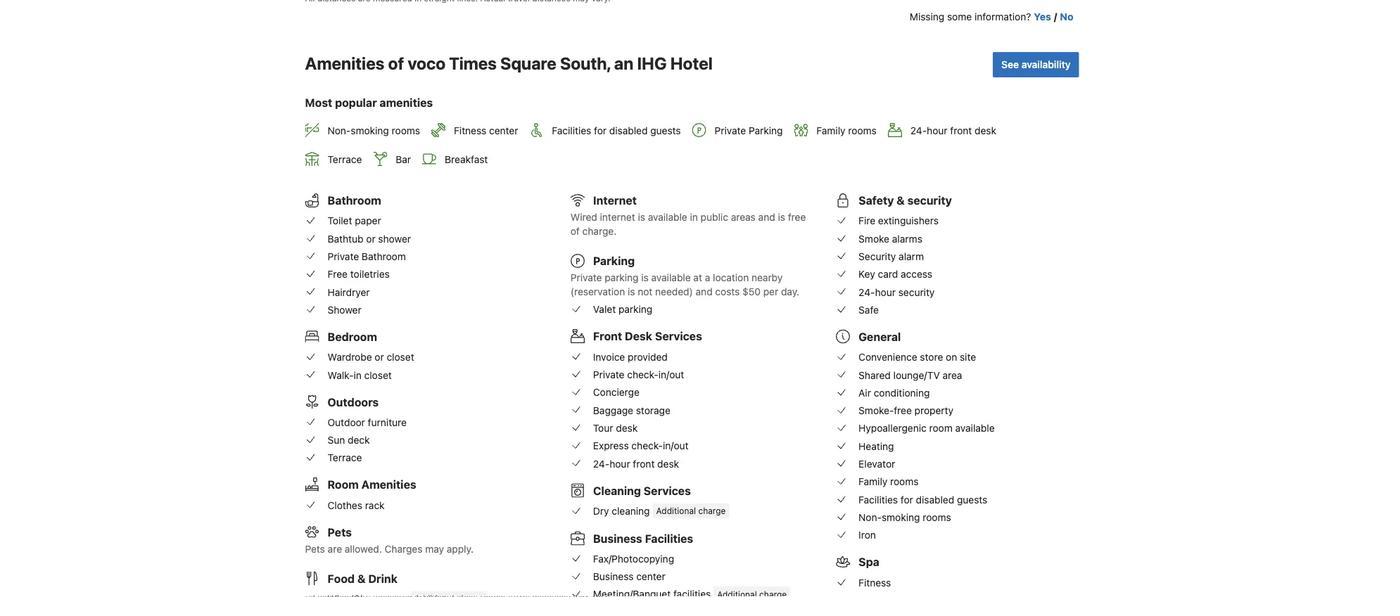 Task type: locate. For each thing, give the bounding box(es) containing it.
closet for walk-in closet
[[364, 369, 392, 381]]

parking for private
[[605, 272, 639, 284]]

0 vertical spatial &
[[897, 194, 905, 207]]

1 vertical spatial bathroom
[[362, 251, 406, 262]]

& right food
[[358, 572, 366, 586]]

toilet
[[328, 215, 352, 227]]

amenities up popular
[[305, 54, 385, 73]]

1 horizontal spatial and
[[759, 211, 776, 223]]

fitness down spa at the right bottom
[[859, 577, 891, 589]]

0 vertical spatial facilities for disabled guests
[[552, 125, 681, 136]]

bathtub
[[328, 233, 364, 245]]

0 vertical spatial free
[[788, 211, 806, 223]]

0 vertical spatial desk
[[975, 125, 997, 136]]

heating
[[859, 441, 894, 452]]

1 vertical spatial and
[[696, 286, 713, 298]]

and down "a"
[[696, 286, 713, 298]]

convenience
[[859, 352, 918, 363]]

1 horizontal spatial in
[[690, 211, 698, 223]]

closet
[[387, 352, 414, 363], [364, 369, 392, 381]]

0 vertical spatial non-smoking rooms
[[328, 125, 420, 136]]

yes button
[[1034, 10, 1052, 24]]

closet up the 'walk-in closet'
[[387, 352, 414, 363]]

0 horizontal spatial desk
[[616, 423, 638, 434]]

0 vertical spatial center
[[489, 125, 518, 136]]

0 vertical spatial closet
[[387, 352, 414, 363]]

services up dry cleaning additional charge
[[644, 484, 691, 498]]

1 horizontal spatial facilities for disabled guests
[[859, 494, 988, 506]]

in/out for express check-in/out
[[663, 440, 689, 452]]

0 horizontal spatial parking
[[593, 254, 635, 268]]

no button
[[1060, 10, 1074, 24]]

and right the areas
[[759, 211, 776, 223]]

0 vertical spatial of
[[388, 54, 404, 73]]

smoking down elevator
[[882, 512, 920, 524]]

1 vertical spatial center
[[637, 571, 666, 583]]

1 horizontal spatial fitness
[[859, 577, 891, 589]]

0 horizontal spatial &
[[358, 572, 366, 586]]

parking inside private parking is available at a location nearby (reservation is not needed) and costs $50 per day.
[[605, 272, 639, 284]]

center down fax/photocopying
[[637, 571, 666, 583]]

1 vertical spatial &
[[358, 572, 366, 586]]

1 horizontal spatial for
[[901, 494, 914, 506]]

fitness up the breakfast
[[454, 125, 487, 136]]

free inside the wired internet is available in public areas and is free of charge.
[[788, 211, 806, 223]]

bedroom
[[328, 330, 377, 344]]

24-
[[911, 125, 927, 136], [859, 286, 875, 298], [593, 458, 610, 470]]

non-smoking rooms up iron at the bottom right of page
[[859, 512, 952, 524]]

0 vertical spatial 24-
[[911, 125, 927, 136]]

security down access
[[899, 286, 935, 298]]

non-smoking rooms
[[328, 125, 420, 136], [859, 512, 952, 524]]

1 vertical spatial front
[[633, 458, 655, 470]]

1 horizontal spatial &
[[897, 194, 905, 207]]

smoking
[[351, 125, 389, 136], [882, 512, 920, 524]]

access
[[901, 269, 933, 280]]

in inside the wired internet is available in public areas and is free of charge.
[[690, 211, 698, 223]]

& for food
[[358, 572, 366, 586]]

0 vertical spatial guests
[[651, 125, 681, 136]]

wired internet is available in public areas and is free of charge.
[[571, 211, 806, 237]]

tour desk
[[593, 423, 638, 434]]

bathroom
[[328, 194, 381, 207], [362, 251, 406, 262]]

in/out down storage
[[663, 440, 689, 452]]

desk
[[625, 330, 653, 343]]

facilities down "south,"
[[552, 125, 592, 136]]

available right the room
[[956, 423, 995, 435]]

2 vertical spatial 24-
[[593, 458, 610, 470]]

1 vertical spatial parking
[[593, 254, 635, 268]]

services
[[655, 330, 702, 343], [644, 484, 691, 498]]

0 vertical spatial front
[[951, 125, 972, 136]]

available left public
[[648, 211, 688, 223]]

0 horizontal spatial center
[[489, 125, 518, 136]]

services up provided
[[655, 330, 702, 343]]

1 vertical spatial of
[[571, 225, 580, 237]]

and inside private parking is available at a location nearby (reservation is not needed) and costs $50 per day.
[[696, 286, 713, 298]]

/
[[1054, 11, 1058, 23]]

bathroom down shower
[[362, 251, 406, 262]]

business down fax/photocopying
[[593, 571, 634, 583]]

center
[[489, 125, 518, 136], [637, 571, 666, 583]]

parking
[[749, 125, 783, 136], [593, 254, 635, 268]]

outdoor furniture
[[328, 417, 407, 428]]

1 horizontal spatial desk
[[658, 458, 679, 470]]

bathroom up 'toilet paper'
[[328, 194, 381, 207]]

1 vertical spatial 24-hour front desk
[[593, 458, 679, 470]]

0 horizontal spatial 24-
[[593, 458, 610, 470]]

1 vertical spatial desk
[[616, 423, 638, 434]]

family rooms
[[817, 125, 877, 136], [859, 476, 919, 488]]

1 vertical spatial for
[[901, 494, 914, 506]]

at
[[694, 272, 703, 284]]

business for business facilities
[[593, 532, 643, 545]]

dry cleaning additional charge
[[593, 506, 726, 517]]

sun
[[328, 435, 345, 446]]

clothes rack
[[328, 500, 385, 511]]

1 vertical spatial check-
[[632, 440, 663, 452]]

0 horizontal spatial facilities for disabled guests
[[552, 125, 681, 136]]

desk
[[975, 125, 997, 136], [616, 423, 638, 434], [658, 458, 679, 470]]

rack
[[365, 500, 385, 511]]

2 horizontal spatial facilities
[[859, 494, 898, 506]]

closet down wardrobe or closet on the left bottom of the page
[[364, 369, 392, 381]]

0 vertical spatial amenities
[[305, 54, 385, 73]]

1 vertical spatial or
[[375, 352, 384, 363]]

not
[[638, 286, 653, 298]]

1 horizontal spatial pets
[[328, 526, 352, 539]]

check- down provided
[[627, 369, 659, 381]]

business up fax/photocopying
[[593, 532, 643, 545]]

0 vertical spatial fitness
[[454, 125, 487, 136]]

pets for pets are allowed. charges may apply.
[[305, 544, 325, 555]]

facilities for disabled guests down "an"
[[552, 125, 681, 136]]

available inside private parking is available at a location nearby (reservation is not needed) and costs $50 per day.
[[652, 272, 691, 284]]

0 horizontal spatial and
[[696, 286, 713, 298]]

in/out
[[659, 369, 685, 381], [663, 440, 689, 452]]

smoking down the most popular amenities
[[351, 125, 389, 136]]

or up the 'walk-in closet'
[[375, 352, 384, 363]]

parking for valet
[[619, 304, 653, 315]]

available inside the wired internet is available in public areas and is free of charge.
[[648, 211, 688, 223]]

0 horizontal spatial pets
[[305, 544, 325, 555]]

security up "extinguishers"
[[908, 194, 952, 207]]

or down paper
[[366, 233, 376, 245]]

or
[[366, 233, 376, 245], [375, 352, 384, 363]]

non-smoking rooms down the most popular amenities
[[328, 125, 420, 136]]

1 vertical spatial services
[[644, 484, 691, 498]]

1 vertical spatial closet
[[364, 369, 392, 381]]

information?
[[975, 11, 1032, 23]]

elevator
[[859, 459, 896, 470]]

facilities for disabled guests down elevator
[[859, 494, 988, 506]]

amenities of voco times square south, an ihg hotel
[[305, 54, 713, 73]]

0 vertical spatial terrace
[[328, 154, 362, 165]]

0 horizontal spatial family
[[817, 125, 846, 136]]

1 vertical spatial disabled
[[916, 494, 955, 506]]

private for private check-in/out
[[593, 369, 625, 381]]

store
[[920, 352, 944, 363]]

0 horizontal spatial 24-hour front desk
[[593, 458, 679, 470]]

2 horizontal spatial desk
[[975, 125, 997, 136]]

2 vertical spatial available
[[956, 423, 995, 435]]

available for parking
[[652, 272, 691, 284]]

1 vertical spatial in/out
[[663, 440, 689, 452]]

0 vertical spatial parking
[[605, 272, 639, 284]]

and inside the wired internet is available in public areas and is free of charge.
[[759, 211, 776, 223]]

allowed.
[[345, 544, 382, 555]]

front
[[951, 125, 972, 136], [633, 458, 655, 470]]

pets left are
[[305, 544, 325, 555]]

free down conditioning
[[894, 405, 912, 417]]

0 horizontal spatial free
[[788, 211, 806, 223]]

property
[[915, 405, 954, 417]]

1 vertical spatial parking
[[619, 304, 653, 315]]

see availability button
[[993, 52, 1080, 78]]

facilities for disabled guests
[[552, 125, 681, 136], [859, 494, 988, 506]]

1 horizontal spatial disabled
[[916, 494, 955, 506]]

smoke-
[[859, 405, 894, 417]]

1 vertical spatial terrace
[[328, 452, 362, 464]]

shower
[[328, 304, 362, 316]]

0 vertical spatial check-
[[627, 369, 659, 381]]

1 vertical spatial available
[[652, 272, 691, 284]]

2 vertical spatial desk
[[658, 458, 679, 470]]

parking down not
[[619, 304, 653, 315]]

2 terrace from the top
[[328, 452, 362, 464]]

available for internet
[[648, 211, 688, 223]]

business
[[593, 532, 643, 545], [593, 571, 634, 583]]

&
[[897, 194, 905, 207], [358, 572, 366, 586]]

security alarm
[[859, 251, 924, 262]]

0 horizontal spatial disabled
[[610, 125, 648, 136]]

1 business from the top
[[593, 532, 643, 545]]

2 vertical spatial hour
[[610, 458, 631, 470]]

0 vertical spatial non-
[[328, 125, 351, 136]]

private
[[715, 125, 746, 136], [328, 251, 359, 262], [571, 272, 602, 284], [593, 369, 625, 381]]

fitness center
[[454, 125, 518, 136]]

wardrobe
[[328, 352, 372, 363]]

0 horizontal spatial fitness
[[454, 125, 487, 136]]

shower
[[378, 233, 411, 245]]

of left voco
[[388, 54, 404, 73]]

0 vertical spatial 24-hour front desk
[[911, 125, 997, 136]]

dry
[[593, 506, 609, 517]]

of inside the wired internet is available in public areas and is free of charge.
[[571, 225, 580, 237]]

in/out down provided
[[659, 369, 685, 381]]

private inside private parking is available at a location nearby (reservation is not needed) and costs $50 per day.
[[571, 272, 602, 284]]

0 vertical spatial family
[[817, 125, 846, 136]]

in down wardrobe at the bottom of the page
[[354, 369, 362, 381]]

1 vertical spatial pets
[[305, 544, 325, 555]]

0 vertical spatial in
[[690, 211, 698, 223]]

terrace down popular
[[328, 154, 362, 165]]

1 horizontal spatial center
[[637, 571, 666, 583]]

walk-
[[328, 369, 354, 381]]

1 horizontal spatial parking
[[749, 125, 783, 136]]

terrace down sun deck
[[328, 452, 362, 464]]

room
[[328, 479, 359, 492]]

1 vertical spatial free
[[894, 405, 912, 417]]

business center
[[593, 571, 666, 583]]

pets up are
[[328, 526, 352, 539]]

disabled
[[610, 125, 648, 136], [916, 494, 955, 506]]

in left public
[[690, 211, 698, 223]]

1 vertical spatial facilities for disabled guests
[[859, 494, 988, 506]]

center down the amenities of voco times square south, an ihg hotel
[[489, 125, 518, 136]]

0 vertical spatial facilities
[[552, 125, 592, 136]]

an
[[614, 54, 634, 73]]

2 vertical spatial facilities
[[645, 532, 694, 545]]

free
[[788, 211, 806, 223], [894, 405, 912, 417]]

baggage
[[593, 405, 634, 416]]

conditioning
[[874, 387, 930, 399]]

0 vertical spatial business
[[593, 532, 643, 545]]

0 horizontal spatial for
[[594, 125, 607, 136]]

1 vertical spatial business
[[593, 571, 634, 583]]

family
[[817, 125, 846, 136], [859, 476, 888, 488]]

0 horizontal spatial of
[[388, 54, 404, 73]]

1 vertical spatial security
[[899, 286, 935, 298]]

fax/photocopying
[[593, 553, 674, 565]]

2 business from the top
[[593, 571, 634, 583]]

check- for private
[[627, 369, 659, 381]]

& up fire extinguishers
[[897, 194, 905, 207]]

cleaning
[[593, 484, 641, 498]]

smoke-free property
[[859, 405, 954, 417]]

check- down storage
[[632, 440, 663, 452]]

check- for express
[[632, 440, 663, 452]]

1 vertical spatial 24-
[[859, 286, 875, 298]]

1 horizontal spatial facilities
[[645, 532, 694, 545]]

0 vertical spatial services
[[655, 330, 702, 343]]

available up needed) at the top of the page
[[652, 272, 691, 284]]

0 vertical spatial in/out
[[659, 369, 685, 381]]

facilities down elevator
[[859, 494, 898, 506]]

free right the areas
[[788, 211, 806, 223]]

parking up not
[[605, 272, 639, 284]]

furniture
[[368, 417, 407, 428]]

non- down popular
[[328, 125, 351, 136]]

check-
[[627, 369, 659, 381], [632, 440, 663, 452]]

food
[[328, 572, 355, 586]]

amenities
[[305, 54, 385, 73], [362, 479, 416, 492]]

non- up iron at the bottom right of page
[[859, 512, 882, 524]]

internet
[[593, 194, 637, 207]]

spa
[[859, 556, 880, 569]]

0 vertical spatial available
[[648, 211, 688, 223]]

center for business center
[[637, 571, 666, 583]]

popular
[[335, 96, 377, 110]]

of down wired
[[571, 225, 580, 237]]

1 horizontal spatial family
[[859, 476, 888, 488]]

facilities down additional
[[645, 532, 694, 545]]

in
[[690, 211, 698, 223], [354, 369, 362, 381]]

amenities up rack at the bottom left of page
[[362, 479, 416, 492]]



Task type: vqa. For each thing, say whether or not it's contained in the screenshot.
8 february 2024 checkbox
no



Task type: describe. For each thing, give the bounding box(es) containing it.
1 vertical spatial amenities
[[362, 479, 416, 492]]

internet
[[600, 211, 636, 223]]

a
[[705, 272, 711, 284]]

storage
[[636, 405, 671, 416]]

business facilities
[[593, 532, 694, 545]]

safety
[[859, 194, 894, 207]]

or for bathtub
[[366, 233, 376, 245]]

1 vertical spatial smoking
[[882, 512, 920, 524]]

0 vertical spatial bathroom
[[328, 194, 381, 207]]

private for private parking is available at a location nearby (reservation is not needed) and costs $50 per day.
[[571, 272, 602, 284]]

wired
[[571, 211, 598, 223]]

1 terrace from the top
[[328, 154, 362, 165]]

air
[[859, 387, 871, 399]]

cleaning services
[[593, 484, 691, 498]]

toiletries
[[350, 269, 390, 280]]

private parking
[[715, 125, 783, 136]]

center for fitness center
[[489, 125, 518, 136]]

public
[[701, 211, 729, 223]]

hypoallergenic room available
[[859, 423, 995, 435]]

is right the areas
[[778, 211, 786, 223]]

per
[[764, 286, 779, 298]]

invoice
[[593, 351, 625, 363]]

(reservation
[[571, 286, 625, 298]]

air conditioning
[[859, 387, 930, 399]]

private for private bathroom
[[328, 251, 359, 262]]

baggage storage
[[593, 405, 671, 416]]

shared lounge/tv area
[[859, 369, 963, 381]]

room amenities
[[328, 479, 416, 492]]

0 vertical spatial for
[[594, 125, 607, 136]]

valet parking
[[593, 304, 653, 315]]

food & drink
[[328, 572, 398, 586]]

private parking is available at a location nearby (reservation is not needed) and costs $50 per day.
[[571, 272, 800, 298]]

charge
[[699, 506, 726, 516]]

yes
[[1034, 11, 1052, 23]]

costs
[[716, 286, 740, 298]]

lounge/tv
[[894, 369, 940, 381]]

see
[[1002, 59, 1019, 71]]

1 horizontal spatial front
[[951, 125, 972, 136]]

0 horizontal spatial hour
[[610, 458, 631, 470]]

key
[[859, 269, 876, 280]]

iron
[[859, 530, 876, 541]]

24-hour security
[[859, 286, 935, 298]]

apply.
[[447, 544, 474, 555]]

& for safety
[[897, 194, 905, 207]]

1 vertical spatial facilities
[[859, 494, 898, 506]]

1 vertical spatial in
[[354, 369, 362, 381]]

front
[[593, 330, 622, 343]]

safe
[[859, 304, 879, 316]]

free
[[328, 269, 348, 280]]

missing
[[910, 11, 945, 23]]

provided
[[628, 351, 668, 363]]

express check-in/out
[[593, 440, 689, 452]]

business for business center
[[593, 571, 634, 583]]

is left not
[[628, 286, 635, 298]]

south,
[[560, 54, 611, 73]]

card
[[878, 269, 899, 280]]

0 vertical spatial disabled
[[610, 125, 648, 136]]

general
[[859, 330, 901, 344]]

square
[[501, 54, 557, 73]]

front desk services
[[593, 330, 702, 343]]

is up not
[[642, 272, 649, 284]]

1 vertical spatial non-smoking rooms
[[859, 512, 952, 524]]

most
[[305, 96, 332, 110]]

areas
[[731, 211, 756, 223]]

0 vertical spatial parking
[[749, 125, 783, 136]]

charge.
[[583, 225, 617, 237]]

drink
[[368, 572, 398, 586]]

sun deck
[[328, 435, 370, 446]]

security
[[859, 251, 896, 262]]

voco
[[408, 54, 446, 73]]

0 vertical spatial family rooms
[[817, 125, 877, 136]]

alarms
[[893, 233, 923, 245]]

1 horizontal spatial hour
[[875, 286, 896, 298]]

fitness for fitness center
[[454, 125, 487, 136]]

pets are allowed. charges may apply.
[[305, 544, 474, 555]]

paper
[[355, 215, 381, 227]]

fire extinguishers
[[859, 215, 939, 227]]

room
[[930, 423, 953, 435]]

is right internet
[[638, 211, 646, 223]]

pets for pets
[[328, 526, 352, 539]]

private for private parking
[[715, 125, 746, 136]]

missing some information? yes / no
[[910, 11, 1074, 23]]

0 horizontal spatial facilities
[[552, 125, 592, 136]]

1 horizontal spatial free
[[894, 405, 912, 417]]

concierge
[[593, 387, 640, 398]]

free toiletries
[[328, 269, 390, 280]]

cleaning
[[612, 506, 650, 517]]

in/out for private check-in/out
[[659, 369, 685, 381]]

may
[[425, 544, 444, 555]]

1 horizontal spatial 24-
[[859, 286, 875, 298]]

1 vertical spatial family rooms
[[859, 476, 919, 488]]

outdoors
[[328, 395, 379, 409]]

0 horizontal spatial smoking
[[351, 125, 389, 136]]

0 horizontal spatial guests
[[651, 125, 681, 136]]

charges
[[385, 544, 423, 555]]

area
[[943, 369, 963, 381]]

availability
[[1022, 59, 1071, 71]]

private bathroom
[[328, 251, 406, 262]]

on
[[946, 352, 958, 363]]

fire
[[859, 215, 876, 227]]

key card access
[[859, 269, 933, 280]]

0 horizontal spatial non-
[[328, 125, 351, 136]]

fitness for fitness
[[859, 577, 891, 589]]

express
[[593, 440, 629, 452]]

security for safety & security
[[908, 194, 952, 207]]

closet for wardrobe or closet
[[387, 352, 414, 363]]

or for wardrobe
[[375, 352, 384, 363]]

valet
[[593, 304, 616, 315]]

invoice provided
[[593, 351, 668, 363]]

alarm
[[899, 251, 924, 262]]

0 horizontal spatial non-smoking rooms
[[328, 125, 420, 136]]

2 horizontal spatial 24-
[[911, 125, 927, 136]]

smoke alarms
[[859, 233, 923, 245]]

smoke
[[859, 233, 890, 245]]

1 horizontal spatial guests
[[957, 494, 988, 506]]

1 horizontal spatial non-
[[859, 512, 882, 524]]

0 horizontal spatial front
[[633, 458, 655, 470]]

2 horizontal spatial hour
[[927, 125, 948, 136]]

hypoallergenic
[[859, 423, 927, 435]]

shared
[[859, 369, 891, 381]]

extinguishers
[[879, 215, 939, 227]]

needed)
[[656, 286, 693, 298]]

security for 24-hour security
[[899, 286, 935, 298]]

safety & security
[[859, 194, 952, 207]]



